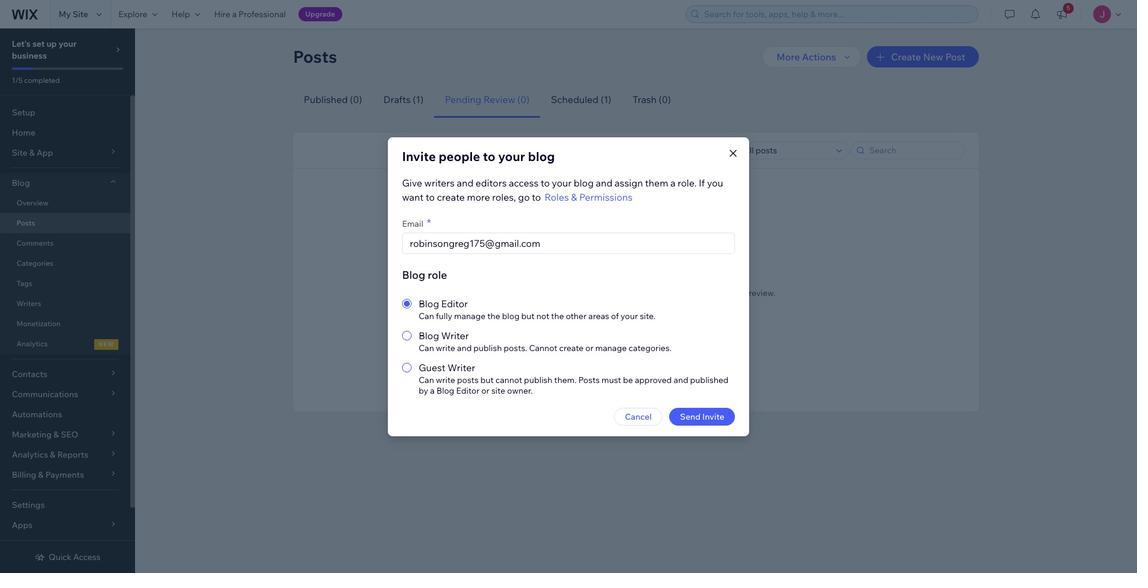 Task type: vqa. For each thing, say whether or not it's contained in the screenshot.
'HIRE A PROFESSIONAL' link
yes



Task type: describe. For each thing, give the bounding box(es) containing it.
review
[[484, 94, 515, 105]]

give writers and editors access to your blog and assign them a role. if you want to create more roles, go to
[[402, 177, 723, 203]]

filter by:
[[697, 145, 730, 155]]

manage inside blog editor can fully manage the blog but not the other areas of your site.
[[454, 311, 486, 321]]

5
[[1067, 4, 1070, 12]]

a inside guest writer can write posts but cannot publish them. posts must be approved and published by a blog editor or site owner.
[[430, 385, 435, 396]]

want
[[402, 191, 424, 203]]

2 (0) from the left
[[517, 94, 530, 105]]

approved
[[635, 375, 672, 385]]

blog inside blog editor can fully manage the blog but not the other areas of your site.
[[502, 311, 520, 321]]

can
[[649, 288, 663, 299]]

guest writer can write posts but cannot publish them. posts must be approved and published by a blog editor or site owner.
[[419, 362, 729, 396]]

editor inside guest writer can write posts but cannot publish them. posts must be approved and published by a blog editor or site owner.
[[456, 385, 480, 396]]

posts.
[[504, 343, 527, 353]]

your right for
[[730, 288, 747, 299]]

my site
[[59, 9, 88, 20]]

categories link
[[0, 254, 130, 274]]

trash (0)
[[633, 94, 671, 105]]

to up editors
[[483, 148, 496, 164]]

and up more
[[457, 177, 474, 189]]

(1) for drafts (1)
[[413, 94, 424, 105]]

drafts
[[384, 94, 411, 105]]

automations
[[12, 409, 62, 420]]

my
[[59, 9, 71, 20]]

writers
[[17, 299, 41, 308]]

new
[[923, 51, 943, 63]]

blog editor can fully manage the blog but not the other areas of your site.
[[419, 298, 656, 321]]

published
[[304, 94, 348, 105]]

blog for blog writer can write and publish posts. cannot create or manage categories.
[[419, 330, 439, 341]]

roles & permissions button
[[545, 190, 633, 204]]

&
[[571, 191, 577, 203]]

pending
[[445, 94, 482, 105]]

send invite
[[680, 411, 724, 422]]

let's set up your business
[[12, 39, 77, 61]]

completed
[[24, 76, 60, 85]]

Search for tools, apps, help & more... field
[[701, 6, 974, 23]]

help
[[172, 9, 190, 20]]

but inside guest writer can write posts but cannot publish them. posts must be approved and published by a blog editor or site owner.
[[481, 375, 494, 385]]

quick access
[[49, 552, 100, 563]]

blog button
[[0, 173, 130, 193]]

them
[[645, 177, 668, 189]]

published
[[690, 375, 729, 385]]

writer inside button
[[663, 309, 690, 321]]

must
[[602, 375, 621, 385]]

create inside give writers and editors access to your blog and assign them a role. if you want to create more roles, go to
[[437, 191, 465, 203]]

writer
[[550, 288, 573, 299]]

upgrade button
[[298, 7, 342, 21]]

review.
[[749, 288, 776, 299]]

guest
[[526, 288, 548, 299]]

(0) for trash (0)
[[659, 94, 671, 105]]

Search field
[[866, 142, 961, 159]]

a inside give writers and editors access to your blog and assign them a role. if you want to create more roles, go to
[[671, 177, 676, 189]]

go
[[518, 191, 530, 203]]

but inside blog editor can fully manage the blog but not the other areas of your site.
[[521, 311, 535, 321]]

trash
[[633, 94, 657, 105]]

create new post button
[[867, 46, 979, 68]]

to right writer
[[575, 288, 583, 299]]

them.
[[554, 375, 577, 385]]

comments link
[[0, 233, 130, 254]]

people
[[439, 148, 480, 164]]

categories.
[[629, 343, 672, 353]]

roles,
[[492, 191, 516, 203]]

can for blog writer
[[419, 343, 434, 353]]

0 vertical spatial posts
[[694, 288, 715, 299]]

access
[[73, 552, 100, 563]]

and inside blog writer can write and publish posts. cannot create or manage categories.
[[457, 343, 472, 353]]

a for invite a guest writer
[[626, 309, 632, 321]]

more
[[467, 191, 490, 203]]

comments
[[17, 239, 53, 248]]

analytics
[[17, 339, 48, 348]]

email
[[402, 218, 423, 229]]

owner.
[[507, 385, 533, 396]]

cannot
[[529, 343, 557, 353]]

your inside give writers and editors access to your blog and assign them a role. if you want to create more roles, go to
[[552, 177, 572, 189]]

permissions
[[579, 191, 633, 203]]

cancel
[[625, 411, 652, 422]]

role.
[[678, 177, 697, 189]]

blog role
[[402, 268, 447, 282]]

invite a guest writer button
[[582, 308, 690, 322]]

home
[[12, 127, 35, 138]]

categories
[[17, 259, 53, 268]]

set
[[32, 39, 45, 49]]

drafts (1) button
[[373, 82, 434, 118]]

Email email field
[[406, 233, 731, 253]]

for
[[717, 288, 728, 299]]

blog inside give writers and editors access to your blog and assign them a role. if you want to create more roles, go to
[[574, 177, 594, 189]]

assign
[[615, 177, 643, 189]]

new
[[98, 341, 114, 348]]

1 horizontal spatial site
[[604, 288, 617, 299]]

hire a professional link
[[207, 0, 293, 28]]

guest inside button
[[634, 309, 660, 321]]

a for invite a guest writer to your site so they can submit posts for your review.
[[520, 288, 525, 299]]

areas
[[589, 311, 609, 321]]

blog inside guest writer can write posts but cannot publish them. posts must be approved and published by a blog editor or site owner.
[[437, 385, 454, 396]]

sidebar element
[[0, 28, 135, 573]]

published (0)
[[304, 94, 362, 105]]

not
[[537, 311, 549, 321]]

invite for invite a guest writer to your site so they can submit posts for your review.
[[497, 288, 518, 299]]

guest inside guest writer can write posts but cannot publish them. posts must be approved and published by a blog editor or site owner.
[[419, 362, 445, 373]]

publish inside guest writer can write posts but cannot publish them. posts must be approved and published by a blog editor or site owner.
[[524, 375, 552, 385]]

send invite button
[[670, 408, 735, 426]]

trash (0) button
[[622, 82, 682, 118]]

give
[[402, 177, 422, 189]]

pending review (0) button
[[434, 82, 540, 118]]

of
[[611, 311, 619, 321]]

1/5
[[12, 76, 23, 85]]

your up areas
[[584, 288, 602, 299]]

pending review (0)
[[445, 94, 530, 105]]

can for guest writer
[[419, 375, 434, 385]]

1 the from the left
[[487, 311, 500, 321]]

create inside blog writer can write and publish posts. cannot create or manage categories.
[[559, 343, 584, 353]]



Task type: locate. For each thing, give the bounding box(es) containing it.
manage inside blog writer can write and publish posts. cannot create or manage categories.
[[596, 343, 627, 353]]

1 vertical spatial create
[[559, 343, 584, 353]]

(1) inside button
[[601, 94, 611, 105]]

settings link
[[0, 495, 130, 515]]

cms
[[12, 540, 31, 551]]

can inside blog editor can fully manage the blog but not the other areas of your site.
[[419, 311, 434, 321]]

0 horizontal spatial but
[[481, 375, 494, 385]]

editor
[[441, 298, 468, 309], [456, 385, 480, 396]]

blog inside blog writer can write and publish posts. cannot create or manage categories.
[[419, 330, 439, 341]]

publish left them.
[[524, 375, 552, 385]]

0 horizontal spatial blog
[[502, 311, 520, 321]]

(0)
[[350, 94, 362, 105], [517, 94, 530, 105], [659, 94, 671, 105]]

roles
[[545, 191, 569, 203]]

2 vertical spatial writer
[[448, 362, 475, 373]]

or down areas
[[586, 343, 594, 353]]

1 (0) from the left
[[350, 94, 362, 105]]

blog for blog
[[12, 178, 30, 188]]

0 vertical spatial manage
[[454, 311, 486, 321]]

(0) right published
[[350, 94, 362, 105]]

create
[[891, 51, 921, 63]]

invite right send
[[703, 411, 724, 422]]

hire
[[214, 9, 230, 20]]

blog up access on the top of the page
[[528, 148, 555, 164]]

invite left guest
[[497, 288, 518, 299]]

posts down overview
[[17, 219, 35, 227]]

monetization link
[[0, 314, 130, 334]]

guest
[[634, 309, 660, 321], [419, 362, 445, 373]]

0 horizontal spatial site
[[491, 385, 505, 396]]

create down writers
[[437, 191, 465, 203]]

(1) inside button
[[413, 94, 424, 105]]

5 button
[[1049, 0, 1075, 28]]

publish inside blog writer can write and publish posts. cannot create or manage categories.
[[474, 343, 502, 353]]

site
[[73, 9, 88, 20]]

(0) for published (0)
[[350, 94, 362, 105]]

1 vertical spatial publish
[[524, 375, 552, 385]]

(1)
[[413, 94, 424, 105], [601, 94, 611, 105]]

can for blog editor
[[419, 311, 434, 321]]

1 vertical spatial can
[[419, 343, 434, 353]]

invite for invite a guest writer
[[600, 309, 624, 321]]

a right by
[[430, 385, 435, 396]]

1 horizontal spatial create
[[559, 343, 584, 353]]

editor inside blog editor can fully manage the blog but not the other areas of your site.
[[441, 298, 468, 309]]

blog left role
[[402, 268, 425, 282]]

0 vertical spatial or
[[586, 343, 594, 353]]

1 horizontal spatial posts
[[694, 288, 715, 299]]

2 the from the left
[[551, 311, 564, 321]]

settings
[[12, 500, 45, 511]]

by
[[419, 385, 428, 396]]

the right not
[[551, 311, 564, 321]]

blog up the fully
[[419, 298, 439, 309]]

1 vertical spatial writer
[[441, 330, 469, 341]]

upgrade
[[305, 9, 335, 18]]

guest down they
[[634, 309, 660, 321]]

(1) right drafts
[[413, 94, 424, 105]]

tab list containing published (0)
[[293, 82, 965, 118]]

option group
[[402, 296, 735, 396]]

0 horizontal spatial or
[[481, 385, 490, 396]]

publish left posts. at the left bottom of page
[[474, 343, 502, 353]]

1 vertical spatial but
[[481, 375, 494, 385]]

email *
[[402, 216, 431, 230]]

0 horizontal spatial the
[[487, 311, 500, 321]]

2 vertical spatial blog
[[502, 311, 520, 321]]

and up 'permissions' at the top of page
[[596, 177, 613, 189]]

business
[[12, 50, 47, 61]]

2 vertical spatial can
[[419, 375, 434, 385]]

editor left cannot
[[456, 385, 480, 396]]

write down the fully
[[436, 343, 455, 353]]

blog inside blog editor can fully manage the blog but not the other areas of your site.
[[419, 298, 439, 309]]

posts down the 'upgrade' button
[[293, 46, 337, 67]]

site left owner.
[[491, 385, 505, 396]]

0 vertical spatial site
[[604, 288, 617, 299]]

posts
[[293, 46, 337, 67], [17, 219, 35, 227], [579, 375, 600, 385]]

0 horizontal spatial create
[[437, 191, 465, 203]]

blog
[[12, 178, 30, 188], [402, 268, 425, 282], [419, 298, 439, 309], [419, 330, 439, 341], [437, 385, 454, 396]]

write inside guest writer can write posts but cannot publish them. posts must be approved and published by a blog editor or site owner.
[[436, 375, 455, 385]]

(1) for scheduled (1)
[[601, 94, 611, 105]]

send
[[680, 411, 701, 422]]

scheduled
[[551, 94, 599, 105]]

a for hire a professional
[[232, 9, 237, 20]]

editors
[[476, 177, 507, 189]]

site inside guest writer can write posts but cannot publish them. posts must be approved and published by a blog editor or site owner.
[[491, 385, 505, 396]]

posts
[[694, 288, 715, 299], [457, 375, 479, 385]]

2 write from the top
[[436, 375, 455, 385]]

1 vertical spatial posts
[[457, 375, 479, 385]]

0 vertical spatial writer
[[663, 309, 690, 321]]

you
[[707, 177, 723, 189]]

write for blog
[[436, 343, 455, 353]]

submit
[[665, 288, 692, 299]]

cms link
[[0, 535, 130, 556]]

blog right by
[[437, 385, 454, 396]]

2 can from the top
[[419, 343, 434, 353]]

1 vertical spatial or
[[481, 385, 490, 396]]

and right approved
[[674, 375, 688, 385]]

1 horizontal spatial but
[[521, 311, 535, 321]]

blog up roles & permissions
[[574, 177, 594, 189]]

guest up by
[[419, 362, 445, 373]]

1 horizontal spatial blog
[[528, 148, 555, 164]]

or inside guest writer can write posts but cannot publish them. posts must be approved and published by a blog editor or site owner.
[[481, 385, 490, 396]]

a inside button
[[626, 309, 632, 321]]

blog left not
[[502, 311, 520, 321]]

a right hire
[[232, 9, 237, 20]]

1 vertical spatial write
[[436, 375, 455, 385]]

1 vertical spatial posts
[[17, 219, 35, 227]]

write inside blog writer can write and publish posts. cannot create or manage categories.
[[436, 343, 455, 353]]

(0) inside button
[[350, 94, 362, 105]]

create new post
[[891, 51, 965, 63]]

hire a professional
[[214, 9, 286, 20]]

editor up the fully
[[441, 298, 468, 309]]

can inside blog writer can write and publish posts. cannot create or manage categories.
[[419, 343, 434, 353]]

so
[[619, 288, 628, 299]]

by:
[[719, 145, 730, 155]]

site.
[[640, 311, 656, 321]]

tags link
[[0, 274, 130, 294]]

can
[[419, 311, 434, 321], [419, 343, 434, 353], [419, 375, 434, 385]]

your up 'roles'
[[552, 177, 572, 189]]

help button
[[165, 0, 207, 28]]

0 horizontal spatial guest
[[419, 362, 445, 373]]

blog writer can write and publish posts. cannot create or manage categories.
[[419, 330, 672, 353]]

explore
[[118, 9, 147, 20]]

1 vertical spatial manage
[[596, 343, 627, 353]]

setup
[[12, 107, 35, 118]]

but
[[521, 311, 535, 321], [481, 375, 494, 385]]

1 horizontal spatial publish
[[524, 375, 552, 385]]

role
[[428, 268, 447, 282]]

invite people to your blog
[[402, 148, 555, 164]]

2 vertical spatial posts
[[579, 375, 600, 385]]

0 horizontal spatial (0)
[[350, 94, 362, 105]]

write for guest
[[436, 375, 455, 385]]

writer for guest writer
[[448, 362, 475, 373]]

writer for blog writer
[[441, 330, 469, 341]]

invite
[[402, 148, 436, 164], [497, 288, 518, 299], [600, 309, 624, 321], [703, 411, 724, 422]]

a right of
[[626, 309, 632, 321]]

or inside blog writer can write and publish posts. cannot create or manage categories.
[[586, 343, 594, 353]]

writers
[[424, 177, 455, 189]]

to down writers
[[426, 191, 435, 203]]

(0) right trash
[[659, 94, 671, 105]]

manage
[[454, 311, 486, 321], [596, 343, 627, 353]]

can inside guest writer can write posts but cannot publish them. posts must be approved and published by a blog editor or site owner.
[[419, 375, 434, 385]]

writer inside blog writer can write and publish posts. cannot create or manage categories.
[[441, 330, 469, 341]]

3 can from the top
[[419, 375, 434, 385]]

0 horizontal spatial posts
[[17, 219, 35, 227]]

3 (0) from the left
[[659, 94, 671, 105]]

blog
[[528, 148, 555, 164], [574, 177, 594, 189], [502, 311, 520, 321]]

1 vertical spatial blog
[[574, 177, 594, 189]]

publish
[[474, 343, 502, 353], [524, 375, 552, 385]]

blog for blog editor can fully manage the blog but not the other areas of your site.
[[419, 298, 439, 309]]

the left not
[[487, 311, 500, 321]]

blog inside popup button
[[12, 178, 30, 188]]

manage up must
[[596, 343, 627, 353]]

2 horizontal spatial (0)
[[659, 94, 671, 105]]

site left so
[[604, 288, 617, 299]]

blog for blog role
[[402, 268, 425, 282]]

tab list
[[293, 82, 965, 118]]

posts left cannot
[[457, 375, 479, 385]]

and left posts. at the left bottom of page
[[457, 343, 472, 353]]

but left cannot
[[481, 375, 494, 385]]

2 horizontal spatial blog
[[574, 177, 594, 189]]

access
[[509, 177, 539, 189]]

posts inside guest writer can write posts but cannot publish them. posts must be approved and published by a blog editor or site owner.
[[579, 375, 600, 385]]

invite up give
[[402, 148, 436, 164]]

a left guest
[[520, 288, 525, 299]]

1 can from the top
[[419, 311, 434, 321]]

roles & permissions
[[545, 191, 633, 203]]

1 horizontal spatial the
[[551, 311, 564, 321]]

quick access button
[[35, 552, 100, 563]]

up
[[46, 39, 57, 49]]

1 horizontal spatial or
[[586, 343, 594, 353]]

post
[[946, 51, 965, 63]]

other
[[566, 311, 587, 321]]

1 write from the top
[[436, 343, 455, 353]]

posts left for
[[694, 288, 715, 299]]

to up 'roles'
[[541, 177, 550, 189]]

0 horizontal spatial posts
[[457, 375, 479, 385]]

0 horizontal spatial publish
[[474, 343, 502, 353]]

0 vertical spatial publish
[[474, 343, 502, 353]]

(0) right review
[[517, 94, 530, 105]]

create right cannot at left bottom
[[559, 343, 584, 353]]

or
[[586, 343, 594, 353], [481, 385, 490, 396]]

(1) right scheduled
[[601, 94, 611, 105]]

your right of
[[621, 311, 638, 321]]

automations link
[[0, 405, 130, 425]]

blog down the fully
[[419, 330, 439, 341]]

invite for invite people to your blog
[[402, 148, 436, 164]]

1 horizontal spatial (0)
[[517, 94, 530, 105]]

1 vertical spatial guest
[[419, 362, 445, 373]]

1 horizontal spatial manage
[[596, 343, 627, 353]]

create
[[437, 191, 465, 203], [559, 343, 584, 353]]

to right go
[[532, 191, 541, 203]]

1/5 completed
[[12, 76, 60, 85]]

manage right the fully
[[454, 311, 486, 321]]

write right by
[[436, 375, 455, 385]]

0 vertical spatial editor
[[441, 298, 468, 309]]

your inside blog editor can fully manage the blog but not the other areas of your site.
[[621, 311, 638, 321]]

0 vertical spatial posts
[[293, 46, 337, 67]]

quick
[[49, 552, 71, 563]]

home link
[[0, 123, 130, 143]]

fully
[[436, 311, 452, 321]]

your inside let's set up your business
[[59, 39, 77, 49]]

posts inside sidebar element
[[17, 219, 35, 227]]

writer inside guest writer can write posts but cannot publish them. posts must be approved and published by a blog editor or site owner.
[[448, 362, 475, 373]]

1 horizontal spatial posts
[[293, 46, 337, 67]]

tags
[[17, 279, 32, 288]]

published (0) button
[[293, 82, 373, 118]]

1 (1) from the left
[[413, 94, 424, 105]]

overview
[[17, 198, 48, 207]]

they
[[630, 288, 647, 299]]

posts left must
[[579, 375, 600, 385]]

1 horizontal spatial guest
[[634, 309, 660, 321]]

0 horizontal spatial manage
[[454, 311, 486, 321]]

your up access on the top of the page
[[498, 148, 525, 164]]

None field
[[740, 142, 833, 159]]

a left role.
[[671, 177, 676, 189]]

invite down so
[[600, 309, 624, 321]]

0 vertical spatial write
[[436, 343, 455, 353]]

but left not
[[521, 311, 535, 321]]

0 horizontal spatial (1)
[[413, 94, 424, 105]]

if
[[699, 177, 705, 189]]

2 horizontal spatial posts
[[579, 375, 600, 385]]

option group containing blog editor
[[402, 296, 735, 396]]

0 vertical spatial can
[[419, 311, 434, 321]]

0 vertical spatial guest
[[634, 309, 660, 321]]

1 horizontal spatial (1)
[[601, 94, 611, 105]]

0 vertical spatial blog
[[528, 148, 555, 164]]

setup link
[[0, 102, 130, 123]]

0 vertical spatial but
[[521, 311, 535, 321]]

your right up
[[59, 39, 77, 49]]

1 vertical spatial site
[[491, 385, 505, 396]]

or left cannot
[[481, 385, 490, 396]]

0 vertical spatial create
[[437, 191, 465, 203]]

posts inside guest writer can write posts but cannot publish them. posts must be approved and published by a blog editor or site owner.
[[457, 375, 479, 385]]

2 (1) from the left
[[601, 94, 611, 105]]

and inside guest writer can write posts but cannot publish them. posts must be approved and published by a blog editor or site owner.
[[674, 375, 688, 385]]

overview link
[[0, 193, 130, 213]]

1 vertical spatial editor
[[456, 385, 480, 396]]

blog up overview
[[12, 178, 30, 188]]



